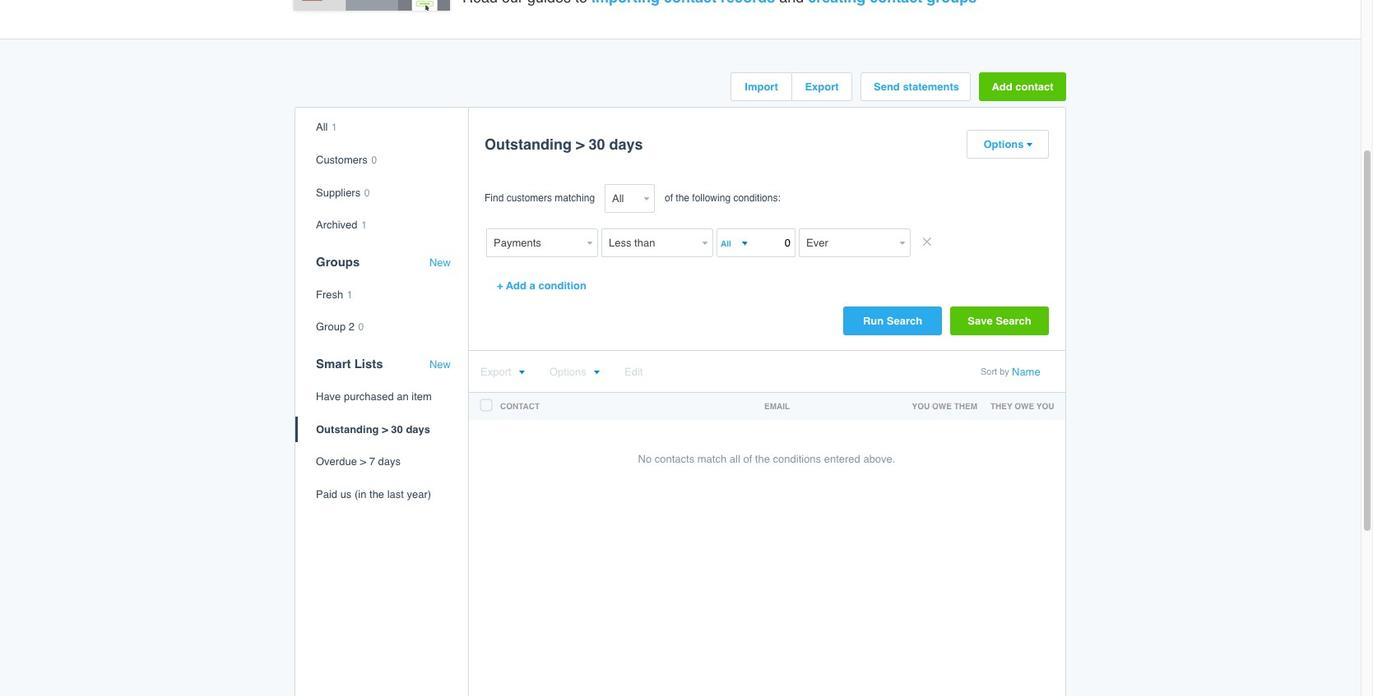 Task type: vqa. For each thing, say whether or not it's contained in the screenshot.
1 for Archived
yes



Task type: locate. For each thing, give the bounding box(es) containing it.
you left the them
[[912, 402, 930, 412]]

add contact
[[992, 81, 1054, 93]]

1 vertical spatial new link
[[429, 359, 451, 372]]

1 new from the top
[[429, 256, 451, 269]]

0 vertical spatial 0
[[371, 155, 377, 166]]

2 vertical spatial >
[[360, 456, 366, 468]]

search for save search
[[996, 315, 1031, 328]]

find
[[485, 193, 504, 204]]

add right +
[[506, 280, 527, 292]]

0 horizontal spatial options button
[[550, 366, 600, 379]]

1
[[332, 122, 337, 134], [361, 220, 367, 231], [347, 289, 353, 301]]

by
[[1000, 367, 1009, 378]]

2 vertical spatial the
[[369, 488, 384, 501]]

1 horizontal spatial 30
[[589, 136, 605, 153]]

0 horizontal spatial days
[[378, 456, 401, 468]]

name
[[1012, 366, 1041, 379]]

1 horizontal spatial el image
[[1026, 143, 1032, 148]]

the
[[676, 193, 689, 204], [755, 454, 770, 466], [369, 488, 384, 501]]

run search
[[863, 315, 922, 328]]

+ add a condition
[[497, 280, 587, 292]]

0 vertical spatial options button
[[968, 131, 1048, 158]]

you down name button on the right bottom of the page
[[1037, 402, 1054, 412]]

0 horizontal spatial owe
[[932, 402, 952, 412]]

email
[[764, 402, 790, 412]]

new link for smart lists
[[429, 359, 451, 372]]

edit
[[624, 366, 643, 379]]

1 vertical spatial the
[[755, 454, 770, 466]]

us
[[340, 488, 352, 501]]

0 vertical spatial >
[[576, 136, 585, 153]]

0 vertical spatial export button
[[792, 74, 852, 101]]

owe right they
[[1015, 402, 1034, 412]]

2 search from the left
[[996, 315, 1031, 328]]

> up matching
[[576, 136, 585, 153]]

1 horizontal spatial export
[[805, 81, 839, 93]]

you owe them
[[912, 402, 977, 412]]

group
[[316, 321, 346, 333]]

options for of the following conditions:
[[984, 139, 1024, 151]]

add
[[992, 81, 1013, 93], [506, 280, 527, 292]]

export right import button
[[805, 81, 839, 93]]

year)
[[407, 488, 431, 501]]

2 horizontal spatial >
[[576, 136, 585, 153]]

0 horizontal spatial 30
[[391, 423, 403, 436]]

export left el icon
[[480, 366, 511, 379]]

1 inside the "all 1"
[[332, 122, 337, 134]]

1 horizontal spatial add
[[992, 81, 1013, 93]]

1 horizontal spatial of
[[743, 454, 752, 466]]

0 vertical spatial outstanding
[[485, 136, 572, 153]]

1 for archived
[[361, 220, 367, 231]]

1 right all at the left top
[[332, 122, 337, 134]]

0 right the suppliers in the left top of the page
[[364, 187, 370, 199]]

30 down an
[[391, 423, 403, 436]]

2 owe from the left
[[1015, 402, 1034, 412]]

export
[[805, 81, 839, 93], [480, 366, 511, 379]]

2 vertical spatial 1
[[347, 289, 353, 301]]

options button right el icon
[[550, 366, 600, 379]]

0 horizontal spatial 1
[[332, 122, 337, 134]]

1 vertical spatial export button
[[480, 366, 525, 379]]

1 horizontal spatial outstanding > 30 days
[[485, 136, 643, 153]]

0 vertical spatial el image
[[1026, 143, 1032, 148]]

above.
[[863, 454, 896, 466]]

1 owe from the left
[[932, 402, 952, 412]]

1 horizontal spatial options
[[984, 139, 1024, 151]]

days right the '7'
[[378, 456, 401, 468]]

the left 'following' at the top right of page
[[676, 193, 689, 204]]

0 horizontal spatial export button
[[480, 366, 525, 379]]

1 vertical spatial 1
[[361, 220, 367, 231]]

2 new link from the top
[[429, 359, 451, 372]]

of the following conditions:
[[665, 193, 781, 204]]

you
[[912, 402, 930, 412], [1037, 402, 1054, 412]]

outstanding up overdue > 7 days
[[316, 423, 379, 436]]

1 new link from the top
[[429, 256, 451, 269]]

1 horizontal spatial the
[[676, 193, 689, 204]]

have purchased an item
[[316, 391, 432, 403]]

save
[[968, 315, 993, 328]]

1 horizontal spatial >
[[382, 423, 388, 436]]

sort by name
[[981, 366, 1041, 379]]

no contacts match all of the conditions entered above.
[[638, 454, 896, 466]]

options right el icon
[[550, 366, 586, 379]]

them
[[954, 402, 977, 412]]

days
[[609, 136, 643, 153], [406, 423, 430, 436], [378, 456, 401, 468]]

of left 'following' at the top right of page
[[665, 193, 673, 204]]

send
[[874, 81, 900, 93]]

add contact button
[[979, 73, 1066, 102]]

the right all at the right bottom
[[755, 454, 770, 466]]

1 inside archived 1
[[361, 220, 367, 231]]

options button down add contact
[[968, 131, 1048, 158]]

outstanding > 30 days
[[485, 136, 643, 153], [316, 423, 430, 436]]

save search button
[[950, 307, 1049, 336]]

export button
[[792, 74, 852, 101], [480, 366, 525, 379]]

30 up matching
[[589, 136, 605, 153]]

30
[[589, 136, 605, 153], [391, 423, 403, 436]]

2 horizontal spatial 1
[[361, 220, 367, 231]]

0 horizontal spatial you
[[912, 402, 930, 412]]

overdue > 7 days
[[316, 456, 401, 468]]

0 horizontal spatial outstanding > 30 days
[[316, 423, 430, 436]]

export inside button
[[805, 81, 839, 93]]

> left the '7'
[[360, 456, 366, 468]]

fresh
[[316, 289, 343, 301]]

1 horizontal spatial search
[[996, 315, 1031, 328]]

1 inside fresh 1
[[347, 289, 353, 301]]

1 vertical spatial el image
[[593, 371, 600, 376]]

0 horizontal spatial search
[[887, 315, 922, 328]]

1 vertical spatial of
[[743, 454, 752, 466]]

match
[[698, 454, 727, 466]]

0 horizontal spatial export
[[480, 366, 511, 379]]

suppliers
[[316, 186, 361, 199]]

0 vertical spatial 1
[[332, 122, 337, 134]]

2 new from the top
[[429, 359, 451, 371]]

have
[[316, 391, 341, 403]]

0 horizontal spatial options
[[550, 366, 586, 379]]

> down have purchased an item
[[382, 423, 388, 436]]

suppliers 0
[[316, 186, 370, 199]]

run search button
[[843, 307, 942, 336]]

0 vertical spatial days
[[609, 136, 643, 153]]

export button right import button
[[792, 74, 852, 101]]

outstanding > 30 days up matching
[[485, 136, 643, 153]]

el image
[[1026, 143, 1032, 148], [593, 371, 600, 376]]

el image for email
[[593, 371, 600, 376]]

send statements button
[[861, 74, 970, 101]]

0 vertical spatial the
[[676, 193, 689, 204]]

2 horizontal spatial days
[[609, 136, 643, 153]]

1 right 'archived'
[[361, 220, 367, 231]]

1 horizontal spatial options button
[[968, 131, 1048, 158]]

0 vertical spatial of
[[665, 193, 673, 204]]

None text field
[[601, 229, 699, 258], [717, 229, 796, 258], [718, 235, 740, 252], [601, 229, 699, 258], [717, 229, 796, 258], [718, 235, 740, 252]]

following
[[692, 193, 731, 204]]

1 vertical spatial outstanding > 30 days
[[316, 423, 430, 436]]

1 horizontal spatial 1
[[347, 289, 353, 301]]

>
[[576, 136, 585, 153], [382, 423, 388, 436], [360, 456, 366, 468]]

they owe you
[[991, 402, 1054, 412]]

el image left edit button
[[593, 371, 600, 376]]

2 vertical spatial 0
[[358, 322, 364, 333]]

edit button
[[624, 366, 643, 379]]

days up all text box
[[609, 136, 643, 153]]

add inside 'button'
[[506, 280, 527, 292]]

0 horizontal spatial of
[[665, 193, 673, 204]]

+
[[497, 280, 503, 292]]

0 horizontal spatial add
[[506, 280, 527, 292]]

options button
[[968, 131, 1048, 158], [550, 366, 600, 379]]

0 right customers
[[371, 155, 377, 166]]

0 vertical spatial new link
[[429, 256, 451, 269]]

1 horizontal spatial you
[[1037, 402, 1054, 412]]

0 vertical spatial 30
[[589, 136, 605, 153]]

0 horizontal spatial el image
[[593, 371, 600, 376]]

+ add a condition button
[[485, 272, 599, 301]]

outstanding
[[485, 136, 572, 153], [316, 423, 379, 436]]

owe for they
[[1015, 402, 1034, 412]]

1 vertical spatial options button
[[550, 366, 600, 379]]

new for smart lists
[[429, 359, 451, 371]]

el image down contact
[[1026, 143, 1032, 148]]

options inside "button"
[[984, 139, 1024, 151]]

None text field
[[486, 229, 583, 258], [799, 229, 896, 258], [486, 229, 583, 258], [799, 229, 896, 258]]

0 vertical spatial add
[[992, 81, 1013, 93]]

search right run
[[887, 315, 922, 328]]

0 for suppliers
[[364, 187, 370, 199]]

the right (in
[[369, 488, 384, 501]]

export button up contact
[[480, 366, 525, 379]]

options down add contact
[[984, 139, 1024, 151]]

new
[[429, 256, 451, 269], [429, 359, 451, 371]]

0 vertical spatial options
[[984, 139, 1024, 151]]

conditions:
[[733, 193, 781, 204]]

1 vertical spatial export
[[480, 366, 511, 379]]

1 vertical spatial options
[[550, 366, 586, 379]]

owe left the them
[[932, 402, 952, 412]]

new link
[[429, 256, 451, 269], [429, 359, 451, 372]]

options
[[984, 139, 1024, 151], [550, 366, 586, 379]]

1 vertical spatial add
[[506, 280, 527, 292]]

0 vertical spatial new
[[429, 256, 451, 269]]

0
[[371, 155, 377, 166], [364, 187, 370, 199], [358, 322, 364, 333]]

of
[[665, 193, 673, 204], [743, 454, 752, 466]]

1 horizontal spatial export button
[[792, 74, 852, 101]]

2 horizontal spatial the
[[755, 454, 770, 466]]

customers
[[316, 154, 368, 166]]

1 vertical spatial 0
[[364, 187, 370, 199]]

0 inside suppliers 0
[[364, 187, 370, 199]]

options for email
[[550, 366, 586, 379]]

1 vertical spatial days
[[406, 423, 430, 436]]

search
[[887, 315, 922, 328], [996, 315, 1031, 328]]

0 for customers
[[371, 155, 377, 166]]

paid us (in the last year)
[[316, 488, 431, 501]]

of right all at the right bottom
[[743, 454, 752, 466]]

2 vertical spatial days
[[378, 456, 401, 468]]

0 vertical spatial export
[[805, 81, 839, 93]]

2
[[349, 321, 355, 333]]

1 for all
[[332, 122, 337, 134]]

0 horizontal spatial outstanding
[[316, 423, 379, 436]]

add left contact
[[992, 81, 1013, 93]]

0 inside customers 0
[[371, 155, 377, 166]]

0 right 2
[[358, 322, 364, 333]]

an
[[397, 391, 409, 403]]

outstanding > 30 days down have purchased an item
[[316, 423, 430, 436]]

a
[[530, 280, 535, 292]]

1 vertical spatial new
[[429, 359, 451, 371]]

outstanding up customers
[[485, 136, 572, 153]]

1 right fresh
[[347, 289, 353, 301]]

export for the left export button
[[480, 366, 511, 379]]

smart
[[316, 357, 351, 371]]

1 vertical spatial 30
[[391, 423, 403, 436]]

1 search from the left
[[887, 315, 922, 328]]

search right save
[[996, 315, 1031, 328]]

days down item at the left
[[406, 423, 430, 436]]

owe
[[932, 402, 952, 412], [1015, 402, 1034, 412]]

1 horizontal spatial owe
[[1015, 402, 1034, 412]]



Task type: describe. For each thing, give the bounding box(es) containing it.
conditions
[[773, 454, 821, 466]]

paid
[[316, 488, 337, 501]]

add inside button
[[992, 81, 1013, 93]]

run
[[863, 315, 884, 328]]

1 vertical spatial outstanding
[[316, 423, 379, 436]]

entered
[[824, 454, 860, 466]]

el image
[[518, 371, 525, 376]]

customers
[[507, 193, 552, 204]]

fresh 1
[[316, 289, 353, 301]]

import button
[[731, 74, 791, 101]]

contact
[[1016, 81, 1054, 93]]

0 inside "group 2 0"
[[358, 322, 364, 333]]

2 you from the left
[[1037, 402, 1054, 412]]

options button for of the following conditions:
[[968, 131, 1048, 158]]

send statements
[[874, 81, 959, 93]]

no
[[638, 454, 652, 466]]

(in
[[355, 488, 366, 501]]

1 horizontal spatial outstanding
[[485, 136, 572, 153]]

search for run search
[[887, 315, 922, 328]]

1 horizontal spatial days
[[406, 423, 430, 436]]

1 for fresh
[[347, 289, 353, 301]]

condition
[[538, 280, 587, 292]]

smart lists
[[316, 357, 383, 371]]

contacts
[[655, 454, 695, 466]]

archived
[[316, 219, 358, 231]]

find customers matching
[[485, 193, 595, 204]]

export for rightmost export button
[[805, 81, 839, 93]]

sort
[[981, 367, 997, 378]]

7
[[369, 456, 375, 468]]

item
[[412, 391, 432, 403]]

save search
[[968, 315, 1031, 328]]

groups
[[316, 255, 360, 269]]

last
[[387, 488, 404, 501]]

new link for groups
[[429, 256, 451, 269]]

1 you from the left
[[912, 402, 930, 412]]

1 vertical spatial >
[[382, 423, 388, 436]]

overdue
[[316, 456, 357, 468]]

purchased
[[344, 391, 394, 403]]

0 horizontal spatial the
[[369, 488, 384, 501]]

owe for you
[[932, 402, 952, 412]]

el image for of the following conditions:
[[1026, 143, 1032, 148]]

name button
[[1012, 366, 1041, 379]]

all
[[316, 121, 328, 134]]

customers 0
[[316, 154, 377, 166]]

matching
[[555, 193, 595, 204]]

0 vertical spatial outstanding > 30 days
[[485, 136, 643, 153]]

import
[[745, 81, 778, 93]]

contact
[[500, 402, 540, 412]]

group 2 0
[[316, 321, 364, 333]]

0 horizontal spatial >
[[360, 456, 366, 468]]

options button for email
[[550, 366, 600, 379]]

new for groups
[[429, 256, 451, 269]]

statements
[[903, 81, 959, 93]]

lists
[[354, 357, 383, 371]]

All text field
[[605, 185, 640, 213]]

all 1
[[316, 121, 337, 134]]

all
[[730, 454, 740, 466]]

archived 1
[[316, 219, 367, 231]]

they
[[991, 402, 1012, 412]]



